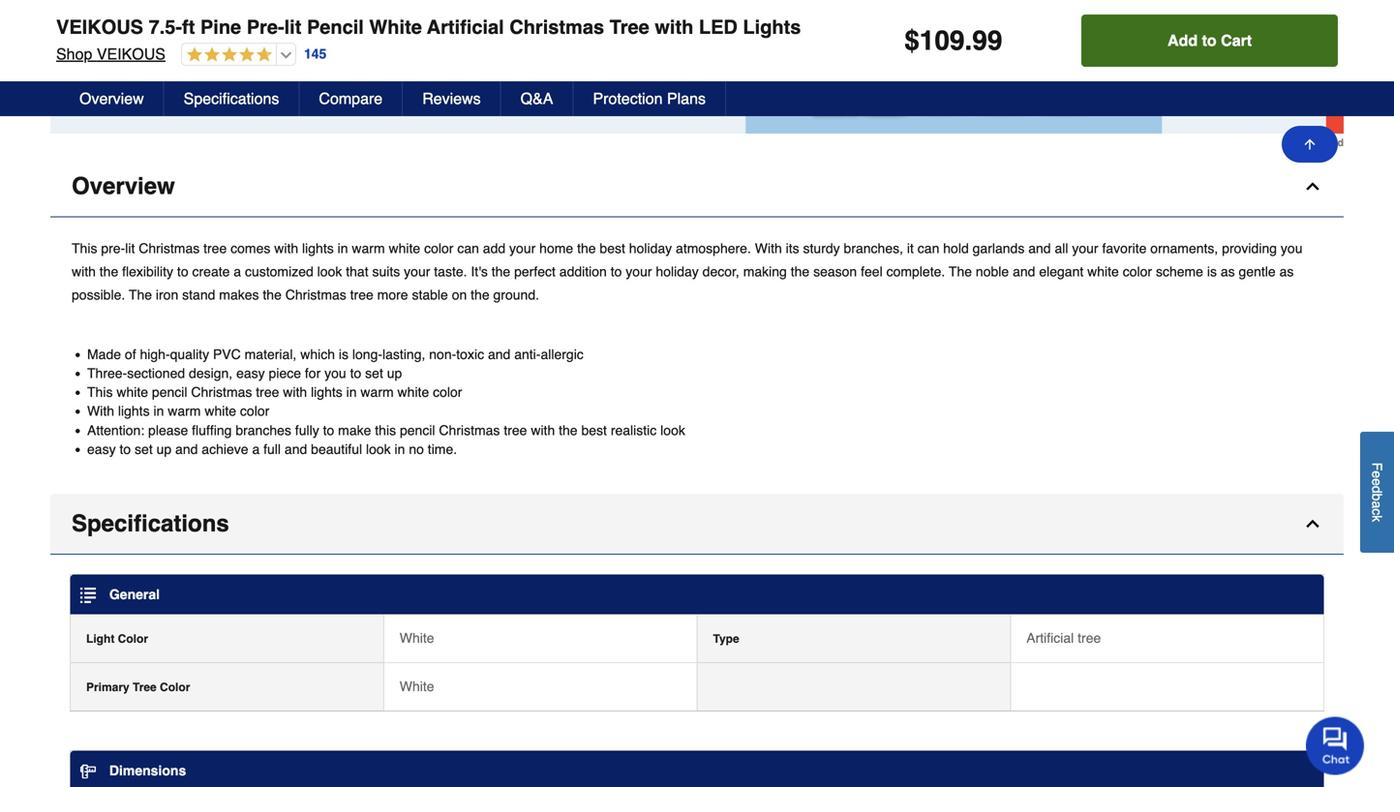 Task type: describe. For each thing, give the bounding box(es) containing it.
this pre-lit christmas tree comes with lights in warm white color can add your home the best holiday atmosphere. with its sturdy branches, it can hold garlands and all your favorite ornaments, providing you with the flexibility to create a customized look that suits your taste. it's the perfect addition to your holiday decor, making the season feel complete. the noble and elegant white color scheme is as gentle as possible. the iron stand makes the christmas tree more stable on the ground.
[[72, 241, 1303, 303]]

0 vertical spatial lit
[[284, 16, 302, 38]]

add
[[483, 241, 506, 256]]

atmosphere.
[[676, 241, 752, 256]]

white down favorite
[[1088, 264, 1120, 279]]

f e e d b a c k
[[1370, 463, 1386, 522]]

109
[[920, 25, 965, 56]]

1 vertical spatial pencil
[[400, 423, 435, 438]]

suits
[[372, 264, 400, 279]]

2 horizontal spatial look
[[661, 423, 686, 438]]

it's
[[471, 264, 488, 279]]

design,
[[189, 366, 233, 381]]

beautiful
[[311, 442, 362, 457]]

cart
[[1222, 31, 1253, 49]]

to inside button
[[1203, 31, 1217, 49]]

specifications for the top specifications "button"
[[184, 90, 279, 108]]

in left no
[[395, 442, 405, 457]]

to up beautiful
[[323, 423, 334, 438]]

long-
[[352, 347, 383, 362]]

to down the long-
[[350, 366, 362, 381]]

christmas up time.
[[439, 423, 500, 438]]

its
[[786, 241, 800, 256]]

sectioned
[[127, 366, 185, 381]]

0 vertical spatial white
[[369, 16, 422, 38]]

1 vertical spatial set
[[135, 442, 153, 457]]

made
[[87, 347, 121, 362]]

reviews
[[423, 90, 481, 108]]

and down fully
[[285, 442, 307, 457]]

145
[[304, 46, 327, 62]]

white down sectioned
[[117, 385, 148, 400]]

in inside this pre-lit christmas tree comes with lights in warm white color can add your home the best holiday atmosphere. with its sturdy branches, it can hold garlands and all your favorite ornaments, providing you with the flexibility to create a customized look that suits your taste. it's the perfect addition to your holiday decor, making the season feel complete. the noble and elegant white color scheme is as gentle as possible. the iron stand makes the christmas tree more stable on the ground.
[[338, 241, 348, 256]]

list view image
[[80, 588, 96, 604]]

veikous 7.5-ft pine pre-lit pencil white artificial christmas tree with led lights
[[56, 16, 802, 38]]

specifications for the bottom specifications "button"
[[72, 510, 229, 537]]

with inside this pre-lit christmas tree comes with lights in warm white color can add your home the best holiday atmosphere. with its sturdy branches, it can hold garlands and all your favorite ornaments, providing you with the flexibility to create a customized look that suits your taste. it's the perfect addition to your holiday decor, making the season feel complete. the noble and elegant white color scheme is as gentle as possible. the iron stand makes the christmas tree more stable on the ground.
[[755, 241, 782, 256]]

makes
[[219, 287, 259, 303]]

is inside made of high-quality pvc material, which is long-lasting, non-toxic and anti-allergic three-sectioned design, easy piece for you to set up this white pencil christmas tree with lights in warm white color with lights in warm white color attention: please fluffing branches fully to make this pencil christmas tree with the best realistic look easy to set up and achieve a full and beautiful look in no time.
[[339, 347, 349, 362]]

fluffing
[[192, 423, 232, 438]]

0 horizontal spatial easy
[[87, 442, 116, 457]]

to up iron at the top of the page
[[177, 264, 189, 279]]

lights
[[743, 16, 802, 38]]

0 vertical spatial set
[[365, 366, 383, 381]]

99
[[973, 25, 1003, 56]]

compare button
[[300, 81, 403, 116]]

white up the fluffing
[[205, 404, 236, 419]]

b
[[1370, 494, 1386, 501]]

reviews button
[[403, 81, 501, 116]]

f e e d b a c k button
[[1361, 432, 1395, 553]]

is inside this pre-lit christmas tree comes with lights in warm white color can add your home the best holiday atmosphere. with its sturdy branches, it can hold garlands and all your favorite ornaments, providing you with the flexibility to create a customized look that suits your taste. it's the perfect addition to your holiday decor, making the season feel complete. the noble and elegant white color scheme is as gentle as possible. the iron stand makes the christmas tree more stable on the ground.
[[1208, 264, 1218, 279]]

.
[[965, 25, 973, 56]]

and left anti-
[[488, 347, 511, 362]]

pre-
[[247, 16, 284, 38]]

with up possible.
[[72, 264, 96, 279]]

c
[[1370, 509, 1386, 515]]

pine
[[200, 16, 241, 38]]

1 vertical spatial color
[[160, 681, 190, 694]]

0 horizontal spatial tree
[[133, 681, 157, 694]]

best inside made of high-quality pvc material, which is long-lasting, non-toxic and anti-allergic three-sectioned design, easy piece for you to set up this white pencil christmas tree with lights in warm white color with lights in warm white color attention: please fluffing branches fully to make this pencil christmas tree with the best realistic look easy to set up and achieve a full and beautiful look in no time.
[[582, 423, 607, 438]]

iron
[[156, 287, 178, 303]]

d
[[1370, 486, 1386, 494]]

q&a
[[521, 90, 554, 108]]

type
[[713, 632, 740, 646]]

pvc
[[213, 347, 241, 362]]

add to cart
[[1168, 31, 1253, 49]]

the down the customized
[[263, 287, 282, 303]]

realistic
[[611, 423, 657, 438]]

and down please
[[175, 442, 198, 457]]

for
[[305, 366, 321, 381]]

three-
[[87, 366, 127, 381]]

scheme
[[1157, 264, 1204, 279]]

q&a button
[[501, 81, 574, 116]]

customized
[[245, 264, 314, 279]]

anti-
[[515, 347, 541, 362]]

protection
[[593, 90, 663, 108]]

and right 'noble'
[[1013, 264, 1036, 279]]

time.
[[428, 442, 457, 457]]

quality
[[170, 347, 209, 362]]

make
[[338, 423, 371, 438]]

0 vertical spatial specifications button
[[164, 81, 300, 116]]

1 can from the left
[[458, 241, 479, 256]]

noble
[[976, 264, 1010, 279]]

piece
[[269, 366, 301, 381]]

stable
[[412, 287, 448, 303]]

on
[[452, 287, 467, 303]]

protection plans button
[[574, 81, 726, 116]]

the right it's
[[492, 264, 511, 279]]

perfect
[[514, 264, 556, 279]]

of
[[125, 347, 136, 362]]

christmas up flexibility
[[139, 241, 200, 256]]

and left all
[[1029, 241, 1052, 256]]

made of high-quality pvc material, which is long-lasting, non-toxic and anti-allergic three-sectioned design, easy piece for you to set up this white pencil christmas tree with lights in warm white color with lights in warm white color attention: please fluffing branches fully to make this pencil christmas tree with the best realistic look easy to set up and achieve a full and beautiful look in no time.
[[87, 347, 686, 457]]

shop
[[56, 45, 92, 63]]

1 vertical spatial veikous
[[97, 45, 166, 63]]

color down favorite
[[1123, 264, 1153, 279]]

with inside made of high-quality pvc material, which is long-lasting, non-toxic and anti-allergic three-sectioned design, easy piece for you to set up this white pencil christmas tree with lights in warm white color with lights in warm white color attention: please fluffing branches fully to make this pencil christmas tree with the best realistic look easy to set up and achieve a full and beautiful look in no time.
[[87, 404, 114, 419]]

ornaments,
[[1151, 241, 1219, 256]]

artificial tree
[[1027, 631, 1102, 646]]

f
[[1370, 463, 1386, 471]]

no
[[409, 442, 424, 457]]

it
[[908, 241, 914, 256]]

hold
[[944, 241, 969, 256]]

in up make at left bottom
[[346, 385, 357, 400]]

home
[[540, 241, 574, 256]]

branches,
[[844, 241, 904, 256]]

non-
[[429, 347, 457, 362]]

this inside made of high-quality pvc material, which is long-lasting, non-toxic and anti-allergic three-sectioned design, easy piece for you to set up this white pencil christmas tree with lights in warm white color with lights in warm white color attention: please fluffing branches fully to make this pencil christmas tree with the best realistic look easy to set up and achieve a full and beautiful look in no time.
[[87, 385, 113, 400]]

this
[[375, 423, 396, 438]]

sturdy
[[804, 241, 840, 256]]

the down its on the top right of the page
[[791, 264, 810, 279]]

primary
[[86, 681, 130, 694]]

white down lasting,
[[398, 385, 429, 400]]

plans
[[667, 90, 706, 108]]

full
[[264, 442, 281, 457]]

1 horizontal spatial easy
[[236, 366, 265, 381]]

dimensions
[[109, 763, 186, 779]]



Task type: locate. For each thing, give the bounding box(es) containing it.
to right 'addition'
[[611, 264, 622, 279]]

look down this
[[366, 442, 391, 457]]

pre-
[[101, 241, 125, 256]]

1 vertical spatial look
[[661, 423, 686, 438]]

with up attention:
[[87, 404, 114, 419]]

lights up attention:
[[118, 404, 150, 419]]

your up perfect
[[510, 241, 536, 256]]

veikous up shop veikous
[[56, 16, 143, 38]]

more
[[377, 287, 408, 303]]

ft
[[182, 16, 195, 38]]

the up 'addition'
[[577, 241, 596, 256]]

1 vertical spatial you
[[325, 366, 347, 381]]

$
[[905, 25, 920, 56]]

achieve
[[202, 442, 249, 457]]

0 vertical spatial you
[[1281, 241, 1303, 256]]

1 vertical spatial overview button
[[50, 156, 1345, 217]]

garlands
[[973, 241, 1025, 256]]

material,
[[245, 347, 297, 362]]

0 vertical spatial this
[[72, 241, 97, 256]]

0 vertical spatial warm
[[352, 241, 385, 256]]

1 vertical spatial white
[[400, 631, 434, 646]]

tree up protection
[[610, 16, 650, 38]]

a left full
[[252, 442, 260, 457]]

lights
[[302, 241, 334, 256], [311, 385, 343, 400], [118, 404, 150, 419]]

1 horizontal spatial color
[[160, 681, 190, 694]]

addition
[[560, 264, 607, 279]]

making
[[744, 264, 787, 279]]

1 chevron up image from the top
[[1304, 177, 1323, 196]]

the left realistic
[[559, 423, 578, 438]]

in
[[338, 241, 348, 256], [346, 385, 357, 400], [153, 404, 164, 419], [395, 442, 405, 457]]

with up the customized
[[274, 241, 299, 256]]

color right light
[[118, 632, 148, 646]]

0 vertical spatial veikous
[[56, 16, 143, 38]]

0 vertical spatial look
[[317, 264, 342, 279]]

0 vertical spatial easy
[[236, 366, 265, 381]]

lights up the customized
[[302, 241, 334, 256]]

chevron up image down arrow up icon
[[1304, 177, 1323, 196]]

up down lasting,
[[387, 366, 402, 381]]

e up the d
[[1370, 471, 1386, 478]]

flexibility
[[122, 264, 173, 279]]

0 vertical spatial overview button
[[60, 81, 164, 116]]

overview
[[79, 90, 144, 108], [72, 173, 175, 199]]

a up k
[[1370, 501, 1386, 509]]

color up branches
[[240, 404, 270, 419]]

warm up please
[[168, 404, 201, 419]]

add to cart button
[[1082, 15, 1339, 67]]

1 vertical spatial easy
[[87, 442, 116, 457]]

as left gentle
[[1221, 264, 1236, 279]]

0 horizontal spatial you
[[325, 366, 347, 381]]

2 as from the left
[[1280, 264, 1295, 279]]

warm up that
[[352, 241, 385, 256]]

christmas down design, in the top of the page
[[191, 385, 252, 400]]

to down attention:
[[120, 442, 131, 457]]

light color
[[86, 632, 148, 646]]

compare
[[319, 90, 383, 108]]

easy down the material,
[[236, 366, 265, 381]]

0 horizontal spatial as
[[1221, 264, 1236, 279]]

overview button
[[60, 81, 164, 116], [50, 156, 1345, 217]]

1 horizontal spatial tree
[[610, 16, 650, 38]]

dimensions image
[[80, 765, 96, 780]]

in up that
[[338, 241, 348, 256]]

1 vertical spatial holiday
[[656, 264, 699, 279]]

pencil down sectioned
[[152, 385, 187, 400]]

chat invite button image
[[1307, 716, 1366, 775]]

can up it's
[[458, 241, 479, 256]]

overview for overview button to the top
[[79, 90, 144, 108]]

1 vertical spatial chevron up image
[[1304, 514, 1323, 534]]

the
[[949, 264, 973, 279], [129, 287, 152, 303]]

0 horizontal spatial can
[[458, 241, 479, 256]]

chevron up image inside specifications "button"
[[1304, 514, 1323, 534]]

holiday left atmosphere.
[[629, 241, 672, 256]]

with down piece
[[283, 385, 307, 400]]

this
[[72, 241, 97, 256], [87, 385, 113, 400]]

can
[[458, 241, 479, 256], [918, 241, 940, 256]]

with
[[755, 241, 782, 256], [87, 404, 114, 419]]

1 vertical spatial warm
[[361, 385, 394, 400]]

christmas
[[510, 16, 605, 38], [139, 241, 200, 256], [286, 287, 347, 303], [191, 385, 252, 400], [439, 423, 500, 438]]

0 horizontal spatial the
[[129, 287, 152, 303]]

overview button up atmosphere.
[[50, 156, 1345, 217]]

attention:
[[87, 423, 144, 438]]

0 horizontal spatial set
[[135, 442, 153, 457]]

1 vertical spatial with
[[87, 404, 114, 419]]

set down the long-
[[365, 366, 383, 381]]

0 vertical spatial pencil
[[152, 385, 187, 400]]

gentle
[[1239, 264, 1276, 279]]

0 vertical spatial the
[[949, 264, 973, 279]]

1 horizontal spatial look
[[366, 442, 391, 457]]

0 vertical spatial best
[[600, 241, 626, 256]]

2 vertical spatial lights
[[118, 404, 150, 419]]

favorite
[[1103, 241, 1147, 256]]

you right for
[[325, 366, 347, 381]]

warm up this
[[361, 385, 394, 400]]

color up 'taste.'
[[424, 241, 454, 256]]

season
[[814, 264, 858, 279]]

a up makes
[[234, 264, 241, 279]]

white up suits
[[389, 241, 421, 256]]

a inside f e e d b a c k button
[[1370, 501, 1386, 509]]

all
[[1055, 241, 1069, 256]]

0 vertical spatial is
[[1208, 264, 1218, 279]]

1 horizontal spatial is
[[1208, 264, 1218, 279]]

you inside made of high-quality pvc material, which is long-lasting, non-toxic and anti-allergic three-sectioned design, easy piece for you to set up this white pencil christmas tree with lights in warm white color with lights in warm white color attention: please fluffing branches fully to make this pencil christmas tree with the best realistic look easy to set up and achieve a full and beautiful look in no time.
[[325, 366, 347, 381]]

white for light color
[[400, 631, 434, 646]]

tree right primary
[[133, 681, 157, 694]]

overview down shop veikous
[[79, 90, 144, 108]]

holiday down atmosphere.
[[656, 264, 699, 279]]

0 horizontal spatial lit
[[125, 241, 135, 256]]

1 vertical spatial tree
[[133, 681, 157, 694]]

lit inside this pre-lit christmas tree comes with lights in warm white color can add your home the best holiday atmosphere. with its sturdy branches, it can hold garlands and all your favorite ornaments, providing you with the flexibility to create a customized look that suits your taste. it's the perfect addition to your holiday decor, making the season feel complete. the noble and elegant white color scheme is as gentle as possible. the iron stand makes the christmas tree more stable on the ground.
[[125, 241, 135, 256]]

the down 'hold'
[[949, 264, 973, 279]]

lit left pencil
[[284, 16, 302, 38]]

warm
[[352, 241, 385, 256], [361, 385, 394, 400], [168, 404, 201, 419]]

the down flexibility
[[129, 287, 152, 303]]

lit up flexibility
[[125, 241, 135, 256]]

color down non- on the top
[[433, 385, 463, 400]]

to right add
[[1203, 31, 1217, 49]]

color right primary
[[160, 681, 190, 694]]

1 vertical spatial lights
[[311, 385, 343, 400]]

look left that
[[317, 264, 342, 279]]

1 vertical spatial the
[[129, 287, 152, 303]]

look inside this pre-lit christmas tree comes with lights in warm white color can add your home the best holiday atmosphere. with its sturdy branches, it can hold garlands and all your favorite ornaments, providing you with the flexibility to create a customized look that suits your taste. it's the perfect addition to your holiday decor, making the season feel complete. the noble and elegant white color scheme is as gentle as possible. the iron stand makes the christmas tree more stable on the ground.
[[317, 264, 342, 279]]

2 vertical spatial a
[[1370, 501, 1386, 509]]

0 vertical spatial overview
[[79, 90, 144, 108]]

christmas up q&a
[[510, 16, 605, 38]]

can right it
[[918, 241, 940, 256]]

a inside made of high-quality pvc material, which is long-lasting, non-toxic and anti-allergic three-sectioned design, easy piece for you to set up this white pencil christmas tree with lights in warm white color with lights in warm white color attention: please fluffing branches fully to make this pencil christmas tree with the best realistic look easy to set up and achieve a full and beautiful look in no time.
[[252, 442, 260, 457]]

best up 'addition'
[[600, 241, 626, 256]]

lights down for
[[311, 385, 343, 400]]

1 as from the left
[[1221, 264, 1236, 279]]

a
[[234, 264, 241, 279], [252, 442, 260, 457], [1370, 501, 1386, 509]]

$ 109 . 99
[[905, 25, 1003, 56]]

lights inside this pre-lit christmas tree comes with lights in warm white color can add your home the best holiday atmosphere. with its sturdy branches, it can hold garlands and all your favorite ornaments, providing you with the flexibility to create a customized look that suits your taste. it's the perfect addition to your holiday decor, making the season feel complete. the noble and elegant white color scheme is as gentle as possible. the iron stand makes the christmas tree more stable on the ground.
[[302, 241, 334, 256]]

decor,
[[703, 264, 740, 279]]

1 vertical spatial this
[[87, 385, 113, 400]]

look right realistic
[[661, 423, 686, 438]]

light
[[86, 632, 115, 646]]

e up b
[[1370, 478, 1386, 486]]

0 horizontal spatial pencil
[[152, 385, 187, 400]]

tree
[[204, 241, 227, 256], [350, 287, 374, 303], [256, 385, 279, 400], [504, 423, 527, 438], [1078, 631, 1102, 646]]

0 horizontal spatial up
[[157, 442, 172, 457]]

complete.
[[887, 264, 946, 279]]

your right 'addition'
[[626, 264, 652, 279]]

this inside this pre-lit christmas tree comes with lights in warm white color can add your home the best holiday atmosphere. with its sturdy branches, it can hold garlands and all your favorite ornaments, providing you with the flexibility to create a customized look that suits your taste. it's the perfect addition to your holiday decor, making the season feel complete. the noble and elegant white color scheme is as gentle as possible. the iron stand makes the christmas tree more stable on the ground.
[[72, 241, 97, 256]]

chevron up image for specifications
[[1304, 514, 1323, 534]]

and
[[1029, 241, 1052, 256], [1013, 264, 1036, 279], [488, 347, 511, 362], [175, 442, 198, 457], [285, 442, 307, 457]]

the right on
[[471, 287, 490, 303]]

1 horizontal spatial a
[[252, 442, 260, 457]]

advertisement region
[[50, 0, 1345, 149]]

up down please
[[157, 442, 172, 457]]

this left pre-
[[72, 241, 97, 256]]

with up the making
[[755, 241, 782, 256]]

0 vertical spatial color
[[118, 632, 148, 646]]

is right the scheme
[[1208, 264, 1218, 279]]

e
[[1370, 471, 1386, 478], [1370, 478, 1386, 486]]

chevron up image for overview
[[1304, 177, 1323, 196]]

1 horizontal spatial can
[[918, 241, 940, 256]]

set down please
[[135, 442, 153, 457]]

0 vertical spatial a
[[234, 264, 241, 279]]

your
[[510, 241, 536, 256], [1073, 241, 1099, 256], [404, 264, 430, 279], [626, 264, 652, 279]]

1 vertical spatial artificial
[[1027, 631, 1075, 646]]

this down 'three-'
[[87, 385, 113, 400]]

veikous down 7.5-
[[97, 45, 166, 63]]

you right providing
[[1281, 241, 1303, 256]]

1 vertical spatial overview
[[72, 173, 175, 199]]

with
[[655, 16, 694, 38], [274, 241, 299, 256], [72, 264, 96, 279], [283, 385, 307, 400], [531, 423, 555, 438]]

fully
[[295, 423, 319, 438]]

1 vertical spatial specifications
[[72, 510, 229, 537]]

look
[[317, 264, 342, 279], [661, 423, 686, 438], [366, 442, 391, 457]]

1 horizontal spatial pencil
[[400, 423, 435, 438]]

1 horizontal spatial the
[[949, 264, 973, 279]]

1 vertical spatial lit
[[125, 241, 135, 256]]

1 horizontal spatial artificial
[[1027, 631, 1075, 646]]

create
[[192, 264, 230, 279]]

2 vertical spatial look
[[366, 442, 391, 457]]

0 vertical spatial specifications
[[184, 90, 279, 108]]

best inside this pre-lit christmas tree comes with lights in warm white color can add your home the best holiday atmosphere. with its sturdy branches, it can hold garlands and all your favorite ornaments, providing you with the flexibility to create a customized look that suits your taste. it's the perfect addition to your holiday decor, making the season feel complete. the noble and elegant white color scheme is as gentle as possible. the iron stand makes the christmas tree more stable on the ground.
[[600, 241, 626, 256]]

1 horizontal spatial set
[[365, 366, 383, 381]]

1 vertical spatial specifications button
[[50, 494, 1345, 555]]

2 can from the left
[[918, 241, 940, 256]]

2 vertical spatial white
[[400, 679, 434, 694]]

general
[[109, 587, 160, 602]]

shop veikous
[[56, 45, 166, 63]]

0 horizontal spatial look
[[317, 264, 342, 279]]

1 horizontal spatial up
[[387, 366, 402, 381]]

the down pre-
[[100, 264, 118, 279]]

lit
[[284, 16, 302, 38], [125, 241, 135, 256]]

2 e from the top
[[1370, 478, 1386, 486]]

ground.
[[494, 287, 540, 303]]

0 vertical spatial artificial
[[427, 16, 504, 38]]

providing
[[1223, 241, 1278, 256]]

color
[[118, 632, 148, 646], [160, 681, 190, 694]]

1 horizontal spatial lit
[[284, 16, 302, 38]]

christmas down the customized
[[286, 287, 347, 303]]

1 vertical spatial best
[[582, 423, 607, 438]]

comes
[[231, 241, 271, 256]]

is left the long-
[[339, 347, 349, 362]]

with left led
[[655, 16, 694, 38]]

0 horizontal spatial a
[[234, 264, 241, 279]]

with down anti-
[[531, 423, 555, 438]]

please
[[148, 423, 188, 438]]

overview for overview button to the bottom
[[72, 173, 175, 199]]

chevron up image left k
[[1304, 514, 1323, 534]]

7.5-
[[149, 16, 182, 38]]

branches
[[236, 423, 291, 438]]

in up please
[[153, 404, 164, 419]]

high-
[[140, 347, 170, 362]]

1 horizontal spatial you
[[1281, 241, 1303, 256]]

tree
[[610, 16, 650, 38], [133, 681, 157, 694]]

overview button down shop veikous
[[60, 81, 164, 116]]

0 vertical spatial with
[[755, 241, 782, 256]]

1 vertical spatial up
[[157, 442, 172, 457]]

set
[[365, 366, 383, 381], [135, 442, 153, 457]]

chevron up image inside overview button
[[1304, 177, 1323, 196]]

1 vertical spatial is
[[339, 347, 349, 362]]

k
[[1370, 515, 1386, 522]]

0 horizontal spatial color
[[118, 632, 148, 646]]

arrow up image
[[1303, 137, 1318, 152]]

primary tree color
[[86, 681, 190, 694]]

0 vertical spatial up
[[387, 366, 402, 381]]

white for primary tree color
[[400, 679, 434, 694]]

overview up pre-
[[72, 173, 175, 199]]

specifications
[[184, 90, 279, 108], [72, 510, 229, 537]]

1 vertical spatial a
[[252, 442, 260, 457]]

possible.
[[72, 287, 125, 303]]

which
[[300, 347, 335, 362]]

0 horizontal spatial with
[[87, 404, 114, 419]]

2 vertical spatial warm
[[168, 404, 201, 419]]

feel
[[861, 264, 883, 279]]

2 horizontal spatial a
[[1370, 501, 1386, 509]]

1 horizontal spatial with
[[755, 241, 782, 256]]

0 vertical spatial lights
[[302, 241, 334, 256]]

0 horizontal spatial artificial
[[427, 16, 504, 38]]

warm inside this pre-lit christmas tree comes with lights in warm white color can add your home the best holiday atmosphere. with its sturdy branches, it can hold garlands and all your favorite ornaments, providing you with the flexibility to create a customized look that suits your taste. it's the perfect addition to your holiday decor, making the season feel complete. the noble and elegant white color scheme is as gentle as possible. the iron stand makes the christmas tree more stable on the ground.
[[352, 241, 385, 256]]

add
[[1168, 31, 1198, 49]]

you inside this pre-lit christmas tree comes with lights in warm white color can add your home the best holiday atmosphere. with its sturdy branches, it can hold garlands and all your favorite ornaments, providing you with the flexibility to create a customized look that suits your taste. it's the perfect addition to your holiday decor, making the season feel complete. the noble and elegant white color scheme is as gentle as possible. the iron stand makes the christmas tree more stable on the ground.
[[1281, 241, 1303, 256]]

stand
[[182, 287, 215, 303]]

0 vertical spatial holiday
[[629, 241, 672, 256]]

your right all
[[1073, 241, 1099, 256]]

4.7 stars image
[[182, 46, 272, 64]]

easy down attention:
[[87, 442, 116, 457]]

0 vertical spatial tree
[[610, 16, 650, 38]]

a inside this pre-lit christmas tree comes with lights in warm white color can add your home the best holiday atmosphere. with its sturdy branches, it can hold garlands and all your favorite ornaments, providing you with the flexibility to create a customized look that suits your taste. it's the perfect addition to your holiday decor, making the season feel complete. the noble and elegant white color scheme is as gentle as possible. the iron stand makes the christmas tree more stable on the ground.
[[234, 264, 241, 279]]

chevron up image
[[1304, 177, 1323, 196], [1304, 514, 1323, 534]]

pencil
[[307, 16, 364, 38]]

protection plans
[[593, 90, 706, 108]]

best left realistic
[[582, 423, 607, 438]]

your up stable
[[404, 264, 430, 279]]

2 chevron up image from the top
[[1304, 514, 1323, 534]]

0 horizontal spatial is
[[339, 347, 349, 362]]

as right gentle
[[1280, 264, 1295, 279]]

specifications down 4.7 stars image
[[184, 90, 279, 108]]

the inside made of high-quality pvc material, which is long-lasting, non-toxic and anti-allergic three-sectioned design, easy piece for you to set up this white pencil christmas tree with lights in warm white color with lights in warm white color attention: please fluffing branches fully to make this pencil christmas tree with the best realistic look easy to set up and achieve a full and beautiful look in no time.
[[559, 423, 578, 438]]

taste.
[[434, 264, 467, 279]]

1 horizontal spatial as
[[1280, 264, 1295, 279]]

pencil up no
[[400, 423, 435, 438]]

0 vertical spatial chevron up image
[[1304, 177, 1323, 196]]

1 e from the top
[[1370, 471, 1386, 478]]

best
[[600, 241, 626, 256], [582, 423, 607, 438]]

specifications up general
[[72, 510, 229, 537]]



Task type: vqa. For each thing, say whether or not it's contained in the screenshot.
Have
no



